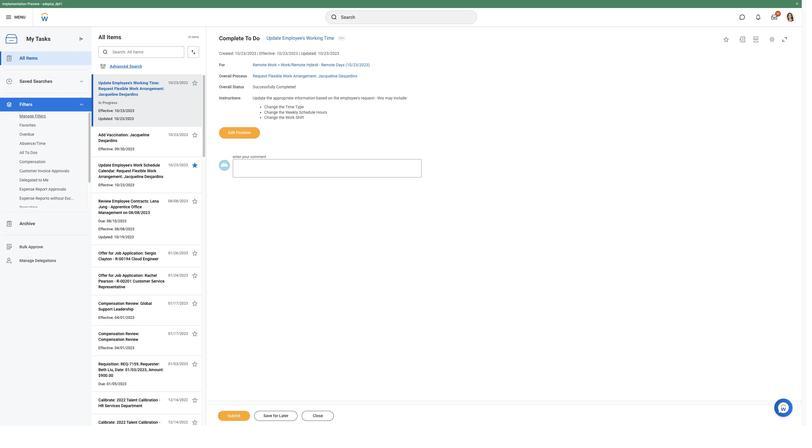 Task type: describe. For each thing, give the bounding box(es) containing it.
1 change from the top
[[264, 105, 278, 109]]

review inside compensation review: compensation review
[[126, 338, 138, 342]]

request inside update employee's working time: request flexible work arrangement: jacqueline desjardins
[[98, 86, 113, 91]]

2 12/14/2022 from the top
[[168, 421, 188, 425]]

1 horizontal spatial on
[[328, 96, 333, 100]]

effective: down add
[[98, 147, 114, 151]]

shift
[[296, 115, 304, 120]]

include:
[[394, 96, 407, 100]]

2 vertical spatial 08/08/2023
[[115, 227, 134, 231]]

jacqueline inside update employee's working time: request flexible work arrangement: jacqueline desjardins
[[98, 92, 118, 97]]

appropriate
[[273, 96, 294, 100]]

user plus image
[[6, 257, 13, 264]]

arrangement: inside update employee's working time: request flexible work arrangement: jacqueline desjardins
[[140, 86, 164, 91]]

0 horizontal spatial search image
[[102, 49, 108, 55]]

2 change from the top
[[264, 110, 278, 115]]

1 horizontal spatial time
[[324, 35, 334, 41]]

me
[[43, 178, 49, 183]]

desjardins down days
[[339, 74, 357, 78]]

implementation
[[2, 2, 27, 6]]

in progress
[[98, 101, 117, 105]]

talent for fifth star icon from the top of the item list element's calibrate: 2022 talent calibration - hr services department button
[[127, 398, 138, 403]]

10/19/2023
[[114, 235, 134, 239]]

0 vertical spatial 08/08/2023
[[168, 199, 188, 203]]

bulk approve link
[[0, 240, 92, 254]]

clock check image
[[6, 78, 13, 85]]

update for update employee's working time
[[267, 35, 281, 41]]

clayton
[[98, 257, 112, 261]]

support
[[98, 307, 113, 312]]

- inside remote work > work/remote hybrid - remote days (10/23/2023) link
[[319, 63, 320, 67]]

sergio
[[145, 251, 156, 256]]

favorites button
[[0, 121, 82, 130]]

2 horizontal spatial request
[[253, 74, 267, 78]]

to
[[38, 178, 42, 183]]

export to excel image
[[739, 36, 746, 43]]

33 button
[[768, 11, 781, 23]]

close button
[[302, 411, 334, 421]]

flexible inside update employee's working time: request flexible work arrangement: jacqueline desjardins
[[114, 86, 128, 91]]

reports
[[35, 196, 49, 201]]

compensation review: global support leadership
[[98, 302, 152, 312]]

tasks
[[35, 35, 51, 42]]

for
[[219, 63, 225, 67]]

this
[[378, 96, 384, 100]]

your
[[242, 155, 249, 159]]

customer inside button
[[19, 169, 37, 173]]

cloud
[[131, 257, 142, 261]]

effective: 04/01/2023 for review
[[98, 346, 134, 350]]

r- for 00201
[[117, 279, 120, 284]]

due: 01/05/2023
[[98, 382, 126, 386]]

expense reports without exceptions
[[19, 196, 84, 201]]

later
[[279, 414, 288, 419]]

calibration for 1st star icon from the bottom of the item list element
[[139, 421, 158, 425]]

04/01/2023 for review
[[115, 346, 134, 350]]

manage filters button
[[0, 112, 82, 121]]

work inside update employee's working time: request flexible work arrangement: jacqueline desjardins
[[129, 86, 139, 91]]

effective: down in progress
[[98, 109, 114, 113]]

employee's for update employee's working time
[[282, 35, 305, 41]]

liu,
[[108, 368, 114, 372]]

filters button
[[0, 98, 92, 112]]

01/17/2023 for compensation review: global support leadership
[[168, 302, 188, 306]]

2 effective: 10/23/2023 from the top
[[98, 183, 134, 187]]

jung
[[98, 205, 107, 209]]

review: for compensation
[[126, 332, 139, 336]]

review inside review employee contracts: lena jung - apprentice office management on 08/08/2023
[[98, 199, 111, 204]]

update employee's working time
[[267, 35, 334, 41]]

preview
[[27, 2, 40, 6]]

report
[[35, 187, 47, 192]]

advanced search
[[110, 64, 142, 69]]

update for update the appropriate information based on the employee's request - this may include:
[[253, 96, 266, 100]]

manage delegations
[[19, 258, 56, 263]]

items inside item list element
[[107, 34, 121, 41]]

desjardins inside update employee's working time: request flexible work arrangement: jacqueline desjardins
[[119, 92, 138, 97]]

star image for update employee's work schedule calendar: request flexible work arrangement: jacqueline desjardins
[[191, 162, 198, 169]]

flexible inside update employee's work schedule calendar: request flexible work arrangement: jacqueline desjardins
[[132, 169, 146, 173]]

may
[[385, 96, 393, 100]]

add
[[98, 133, 106, 137]]

saved
[[19, 79, 32, 84]]

2022 for fifth star icon from the top of the item list element
[[117, 398, 126, 403]]

menu button
[[0, 8, 33, 26]]

progress
[[102, 101, 117, 105]]

effective: up requisition: at the left bottom of the page
[[98, 346, 114, 350]]

Search Workday  search field
[[341, 11, 465, 23]]

update for update employee's work schedule calendar: request flexible work arrangement: jacqueline desjardins
[[98, 163, 111, 168]]

0 vertical spatial search image
[[331, 14, 338, 21]]

offer for job application: sergio clayton ‎- r-00194 cloud engineer
[[98, 251, 159, 261]]

work/remote
[[281, 63, 306, 67]]

review: for global
[[126, 302, 139, 306]]

on inside review employee contracts: lena jung - apprentice office management on 08/08/2023
[[123, 211, 128, 215]]

the left employee's at the top
[[334, 96, 339, 100]]

offer for job application: rachel pearson ‎- r-00201 customer service representative
[[98, 273, 164, 289]]

fullscreen image
[[781, 36, 788, 43]]

apprentice
[[111, 205, 130, 209]]

0 vertical spatial flexible
[[268, 74, 282, 78]]

desjardins inside update employee's work schedule calendar: request flexible work arrangement: jacqueline desjardins
[[144, 174, 163, 179]]

2022 for 1st star icon from the bottom of the item list element
[[117, 421, 126, 425]]

33 for 33 items
[[188, 36, 191, 39]]

1 services from the top
[[105, 404, 120, 408]]

manage delegations link
[[0, 254, 92, 268]]

offer for job application: rachel pearson ‎- r-00201 customer service representative button
[[98, 272, 165, 291]]

01/03/2023,
[[125, 368, 148, 372]]

delegated to me button
[[0, 176, 82, 185]]

compensation for compensation review: compensation review
[[98, 332, 125, 336]]

searches
[[33, 79, 52, 84]]

management
[[98, 211, 122, 215]]

created: 10/23/2023 | effective: 10/23/2023 | updated: 10/23/2023
[[219, 51, 339, 56]]

compensation up requisition: at the left bottom of the page
[[98, 338, 125, 342]]

Search: All Items text field
[[98, 46, 184, 58]]

gear image
[[769, 37, 775, 42]]

all to dos button
[[0, 148, 82, 157]]

successfully
[[253, 85, 275, 89]]

request flexible work arrangement: jacqueline desjardins
[[253, 74, 357, 78]]

effective: 08/08/2023
[[98, 227, 134, 231]]

profile logan mcneil image
[[786, 13, 795, 23]]

2 remote from the left
[[321, 63, 335, 67]]

effective: 09/30/2023
[[98, 147, 134, 151]]

01/17/2023 for compensation review: compensation review
[[168, 332, 188, 336]]

updated: for update employee's working time: request flexible work arrangement: jacqueline desjardins
[[98, 117, 113, 121]]

bulk approve
[[19, 245, 43, 249]]

‎- for clayton
[[113, 257, 114, 261]]

successfully completed
[[253, 85, 296, 89]]

for inside button
[[273, 414, 278, 419]]

without
[[50, 196, 64, 201]]

submit
[[228, 414, 240, 419]]

1 remote from the left
[[253, 63, 267, 67]]

offer for offer for job application: rachel pearson ‎- r-00201 customer service representative
[[98, 273, 108, 278]]

overall for overall status
[[219, 85, 232, 89]]

request
[[361, 96, 374, 100]]

recruiting button
[[0, 203, 82, 212]]

due: for requisition: req-7159, requester: beth liu, date: 01/03/2023, amount: $900.00
[[98, 382, 106, 386]]

close environment banner image
[[796, 2, 799, 5]]

favorites
[[19, 123, 36, 128]]

action bar region
[[207, 406, 802, 427]]

7159,
[[129, 362, 139, 367]]

department for 1st star icon from the bottom of the item list element
[[121, 426, 142, 427]]

04/01/2023 for support
[[115, 316, 134, 320]]

to for complete
[[245, 35, 251, 42]]

expense for expense report approvals
[[19, 187, 34, 192]]

schedule inside update employee's work schedule calendar: request flexible work arrangement: jacqueline desjardins
[[143, 163, 160, 168]]

comment
[[250, 155, 266, 159]]

notifications large image
[[755, 14, 761, 20]]

2 horizontal spatial arrangement:
[[293, 74, 317, 78]]

clipboard image
[[6, 221, 13, 227]]

overall for overall process
[[219, 74, 232, 78]]

33 items
[[188, 36, 199, 39]]

leadership
[[114, 307, 134, 312]]

application: for cloud
[[122, 251, 144, 256]]

employee's for update employee's work schedule calendar: request flexible work arrangement: jacqueline desjardins
[[112, 163, 132, 168]]

requisition: req-7159, requester: beth liu, date: 01/03/2023, amount: $900.00 button
[[98, 361, 165, 379]]

edit position
[[228, 130, 251, 135]]

approvals for customer invoice approvals
[[52, 169, 69, 173]]

exceptions
[[65, 196, 84, 201]]

6 star image from the top
[[191, 419, 198, 426]]

working for time
[[306, 35, 323, 41]]

requester:
[[140, 362, 160, 367]]

2 vertical spatial all
[[19, 150, 24, 155]]

employee's
[[340, 96, 360, 100]]

updated: 10/19/2023
[[98, 235, 134, 239]]

enter your comment
[[233, 155, 266, 159]]

saved searches button
[[0, 75, 92, 88]]

compensation button
[[0, 157, 82, 166]]

save for later button
[[254, 411, 298, 421]]

overdue button
[[0, 130, 82, 139]]

advanced search button
[[108, 61, 145, 72]]

filters inside button
[[35, 114, 46, 118]]

calendar:
[[98, 169, 115, 173]]

save
[[263, 414, 272, 419]]

arrangement: inside update employee's work schedule calendar: request flexible work arrangement: jacqueline desjardins
[[98, 174, 123, 179]]

customer invoice approvals button
[[0, 166, 82, 176]]

hours
[[316, 110, 327, 115]]

inbox large image
[[772, 14, 777, 20]]

overall status
[[219, 85, 244, 89]]

to for all
[[25, 150, 29, 155]]

enter your comment text field
[[233, 159, 422, 178]]

justify image
[[5, 14, 12, 21]]

calibrate: for fifth star icon from the top of the item list element's calibrate: 2022 talent calibration - hr services department button
[[98, 398, 116, 403]]

1 12/14/2022 from the top
[[168, 398, 188, 402]]

change the time type change the weekly schedule hours change the work shift
[[264, 105, 327, 120]]



Task type: locate. For each thing, give the bounding box(es) containing it.
0 horizontal spatial on
[[123, 211, 128, 215]]

flexible up the progress
[[114, 86, 128, 91]]

calibrate: 2022 talent calibration - hr services department for 1st star icon from the bottom of the item list element
[[98, 421, 160, 427]]

0 vertical spatial all items
[[98, 34, 121, 41]]

talent for 1st star icon from the bottom of the item list element calibrate: 2022 talent calibration - hr services department button
[[127, 421, 138, 425]]

‎-
[[113, 257, 114, 261], [114, 279, 116, 284]]

chevron down image inside filters dropdown button
[[79, 102, 84, 107]]

expense report approvals button
[[0, 185, 82, 194]]

2 talent from the top
[[127, 421, 138, 425]]

job up the 00194 on the left bottom of page
[[115, 251, 121, 256]]

contracts:
[[131, 199, 149, 204]]

calibrate: 2022 talent calibration - hr services department
[[98, 398, 160, 408], [98, 421, 160, 427]]

1 vertical spatial for
[[109, 273, 114, 278]]

0 vertical spatial ‎-
[[113, 257, 114, 261]]

application: inside offer for job application: rachel pearson ‎- r-00201 customer service representative
[[122, 273, 144, 278]]

approvals for expense report approvals
[[48, 187, 66, 192]]

jacqueline up 09/30/2023
[[130, 133, 149, 137]]

4 star image from the top
[[191, 361, 198, 368]]

complete
[[219, 35, 244, 42]]

overall down for
[[219, 74, 232, 78]]

to inside all to dos button
[[25, 150, 29, 155]]

01/05/2023
[[107, 382, 126, 386]]

review: inside compensation review: compensation review
[[126, 332, 139, 336]]

request up successfully at the top left of the page
[[253, 74, 267, 78]]

2 expense from the top
[[19, 196, 34, 201]]

due:
[[98, 219, 106, 223], [98, 382, 106, 386]]

for right save
[[273, 414, 278, 419]]

updated: for review employee contracts: lena jung - apprentice office management on 08/08/2023
[[98, 235, 113, 239]]

01/17/2023
[[168, 302, 188, 306], [168, 332, 188, 336]]

filters inside dropdown button
[[19, 102, 32, 107]]

calibrate: 2022 talent calibration - hr services department for fifth star icon from the top of the item list element
[[98, 398, 160, 408]]

1 vertical spatial updated:
[[98, 117, 113, 121]]

clipboard image
[[6, 55, 13, 62]]

for for pearson
[[109, 273, 114, 278]]

1 vertical spatial all items
[[19, 55, 38, 61]]

2 vertical spatial employee's
[[112, 163, 132, 168]]

arrangement: down remote work > work/remote hybrid - remote days (10/23/2023)
[[293, 74, 317, 78]]

01/26/2023
[[168, 251, 188, 255]]

compensation review: compensation review button
[[98, 331, 165, 343]]

1 vertical spatial offer
[[98, 273, 108, 278]]

0 vertical spatial working
[[306, 35, 323, 41]]

2 job from the top
[[115, 273, 121, 278]]

0 vertical spatial items
[[107, 34, 121, 41]]

all items button
[[0, 51, 92, 65]]

update inside update employee's work schedule calendar: request flexible work arrangement: jacqueline desjardins
[[98, 163, 111, 168]]

2 04/01/2023 from the top
[[115, 346, 134, 350]]

1 2022 from the top
[[117, 398, 126, 403]]

list containing manage filters
[[0, 112, 92, 212]]

0 vertical spatial schedule
[[299, 110, 315, 115]]

delegated to me
[[19, 178, 49, 183]]

job inside offer for job application: sergio clayton ‎- r-00194 cloud engineer
[[115, 251, 121, 256]]

application: for customer
[[122, 273, 144, 278]]

working for time:
[[133, 81, 148, 85]]

1 calibrate: from the top
[[98, 398, 116, 403]]

01/03/2023
[[168, 362, 188, 366]]

all to dos
[[19, 150, 37, 155]]

1 department from the top
[[121, 404, 142, 408]]

hr for 1st star icon from the bottom of the item list element
[[98, 426, 104, 427]]

-
[[40, 2, 42, 6], [319, 63, 320, 67], [375, 96, 377, 100], [108, 205, 110, 209], [159, 398, 160, 403], [159, 421, 160, 425]]

configure image
[[100, 63, 106, 70]]

1 due: from the top
[[98, 219, 106, 223]]

08/08/2023
[[168, 199, 188, 203], [129, 211, 150, 215], [115, 227, 134, 231]]

job for 00201
[[115, 273, 121, 278]]

jacqueline down days
[[318, 74, 338, 78]]

2 chevron down image from the top
[[79, 102, 84, 107]]

requisition:
[[98, 362, 120, 367]]

1 horizontal spatial filters
[[35, 114, 46, 118]]

1 vertical spatial overall
[[219, 85, 232, 89]]

manage for manage delegations
[[19, 258, 34, 263]]

vaccination:
[[107, 133, 129, 137]]

update employee's working time: request flexible work arrangement: jacqueline desjardins
[[98, 81, 164, 97]]

2 | from the left
[[299, 51, 300, 56]]

remote left >
[[253, 63, 267, 67]]

1 vertical spatial 01/17/2023
[[168, 332, 188, 336]]

1 vertical spatial all
[[19, 55, 25, 61]]

1 horizontal spatial 33
[[776, 12, 780, 15]]

00194
[[119, 257, 130, 261]]

request right "calendar:"
[[116, 169, 131, 173]]

review up the 7159,
[[126, 338, 138, 342]]

effective: down "calendar:"
[[98, 183, 114, 187]]

0 horizontal spatial remote
[[253, 63, 267, 67]]

absence/time button
[[0, 139, 82, 148]]

0 vertical spatial employee's
[[282, 35, 305, 41]]

list containing all items
[[0, 51, 92, 268]]

customer inside offer for job application: rachel pearson ‎- r-00201 customer service representative
[[133, 279, 150, 284]]

0 vertical spatial for
[[109, 251, 114, 256]]

1 vertical spatial schedule
[[143, 163, 160, 168]]

‎- inside offer for job application: rachel pearson ‎- r-00201 customer service representative
[[114, 279, 116, 284]]

application: up 00201
[[122, 273, 144, 278]]

chevron down image
[[79, 79, 84, 84], [79, 102, 84, 107]]

jacqueline inside update employee's work schedule calendar: request flexible work arrangement: jacqueline desjardins
[[124, 174, 143, 179]]

2 vertical spatial flexible
[[132, 169, 146, 173]]

0 vertical spatial calibration
[[139, 398, 158, 403]]

>
[[278, 63, 280, 67]]

1 calibrate: 2022 talent calibration - hr services department button from the top
[[98, 397, 165, 410]]

hr for fifth star icon from the top of the item list element
[[98, 404, 104, 408]]

transformation import image
[[78, 36, 84, 42]]

working up remote work > work/remote hybrid - remote days (10/23/2023) link
[[306, 35, 323, 41]]

33 for 33
[[776, 12, 780, 15]]

list
[[0, 51, 92, 268], [0, 112, 92, 212]]

1 vertical spatial services
[[105, 426, 120, 427]]

update inside update employee's working time: request flexible work arrangement: jacqueline desjardins
[[98, 81, 111, 85]]

2 calibrate: 2022 talent calibration - hr services department button from the top
[[98, 419, 165, 427]]

08/08/2023 up 10/19/2023
[[115, 227, 134, 231]]

update for update employee's working time: request flexible work arrangement: jacqueline desjardins
[[98, 81, 111, 85]]

add vaccination: jacqueline desjardins
[[98, 133, 149, 143]]

1 horizontal spatial working
[[306, 35, 323, 41]]

2 calibrate: 2022 talent calibration - hr services department from the top
[[98, 421, 160, 427]]

approvals right "invoice" at the left of the page
[[52, 169, 69, 173]]

0 vertical spatial services
[[105, 404, 120, 408]]

update up "calendar:"
[[98, 163, 111, 168]]

3 star image from the top
[[191, 198, 198, 205]]

offer inside offer for job application: rachel pearson ‎- r-00201 customer service representative
[[98, 273, 108, 278]]

0 vertical spatial time
[[324, 35, 334, 41]]

update down successfully at the top left of the page
[[253, 96, 266, 100]]

position
[[236, 130, 251, 135]]

employee's inside update employee's work schedule calendar: request flexible work arrangement: jacqueline desjardins
[[112, 163, 132, 168]]

time inside change the time type change the weekly schedule hours change the work shift
[[285, 105, 294, 109]]

2 vertical spatial updated:
[[98, 235, 113, 239]]

effective: down support
[[98, 316, 114, 320]]

compensation inside my tasks "element"
[[19, 160, 45, 164]]

0 vertical spatial 2022
[[117, 398, 126, 403]]

view printable version (pdf) image
[[753, 36, 759, 43]]

compensation inside compensation review: global support leadership
[[98, 302, 125, 306]]

1 vertical spatial 08/08/2023
[[129, 211, 150, 215]]

1 vertical spatial effective: 04/01/2023
[[98, 346, 134, 350]]

1 | from the left
[[257, 51, 258, 56]]

date:
[[115, 368, 124, 372]]

desjardins down add
[[98, 138, 117, 143]]

1 review: from the top
[[126, 302, 139, 306]]

1 vertical spatial due:
[[98, 382, 106, 386]]

compensation down support
[[98, 332, 125, 336]]

updated: up remote work > work/remote hybrid - remote days (10/23/2023) link
[[301, 51, 317, 56]]

expense down delegated
[[19, 187, 34, 192]]

2 vertical spatial arrangement:
[[98, 174, 123, 179]]

dos
[[30, 150, 37, 155]]

review employee contracts: lena jung - apprentice office management on 08/08/2023
[[98, 199, 159, 215]]

all left dos
[[19, 150, 24, 155]]

offer up pearson
[[98, 273, 108, 278]]

customer up delegated
[[19, 169, 37, 173]]

1 vertical spatial change
[[264, 110, 278, 115]]

employee's up created: 10/23/2023 | effective: 10/23/2023 | updated: 10/23/2023
[[282, 35, 305, 41]]

sort image
[[191, 49, 196, 55]]

0 vertical spatial approvals
[[52, 169, 69, 173]]

0 horizontal spatial schedule
[[143, 163, 160, 168]]

1 horizontal spatial |
[[299, 51, 300, 56]]

review:
[[126, 302, 139, 306], [126, 332, 139, 336]]

1 vertical spatial working
[[133, 81, 148, 85]]

department for fifth star icon from the top of the item list element
[[121, 404, 142, 408]]

the down successfully completed
[[267, 96, 272, 100]]

1 overall from the top
[[219, 74, 232, 78]]

effective: 10/23/2023 up employee
[[98, 183, 134, 187]]

1 vertical spatial on
[[123, 211, 128, 215]]

1 vertical spatial 12/14/2022
[[168, 421, 188, 425]]

manage for manage filters
[[19, 114, 34, 118]]

items
[[192, 36, 199, 39]]

0 vertical spatial calibrate:
[[98, 398, 116, 403]]

1 horizontal spatial schedule
[[299, 110, 315, 115]]

item list element
[[92, 26, 207, 427]]

chevron down image for saved searches
[[79, 79, 84, 84]]

items
[[107, 34, 121, 41], [26, 55, 38, 61]]

update employee's working time: request flexible work arrangement: jacqueline desjardins button
[[98, 80, 165, 98]]

0 vertical spatial 01/17/2023
[[168, 302, 188, 306]]

job for 00194
[[115, 251, 121, 256]]

1 calibration from the top
[[139, 398, 158, 403]]

perspective image
[[6, 101, 13, 108]]

update down configure icon
[[98, 81, 111, 85]]

calibrate: 2022 talent calibration - hr services department button for 1st star icon from the bottom of the item list element
[[98, 419, 165, 427]]

desjardins up lena
[[144, 174, 163, 179]]

application: up cloud
[[122, 251, 144, 256]]

1 vertical spatial hr
[[98, 426, 104, 427]]

overall up the instructions
[[219, 85, 232, 89]]

0 vertical spatial expense
[[19, 187, 34, 192]]

my tasks element
[[0, 26, 92, 427]]

0 horizontal spatial time
[[285, 105, 294, 109]]

do
[[253, 35, 260, 42]]

1 horizontal spatial review
[[126, 338, 138, 342]]

1 vertical spatial calibration
[[139, 421, 158, 425]]

effective: down due: 08/10/2023
[[98, 227, 114, 231]]

1 vertical spatial review
[[126, 338, 138, 342]]

beth
[[98, 368, 107, 372]]

2 vertical spatial change
[[264, 115, 278, 120]]

review: inside compensation review: global support leadership
[[126, 302, 139, 306]]

1 vertical spatial calibrate: 2022 talent calibration - hr services department
[[98, 421, 160, 427]]

2 offer from the top
[[98, 273, 108, 278]]

instructions
[[219, 96, 241, 100]]

job up 00201
[[115, 273, 121, 278]]

due: down $900.00
[[98, 382, 106, 386]]

archive
[[19, 221, 35, 227]]

application: inside offer for job application: sergio clayton ‎- r-00194 cloud engineer
[[122, 251, 144, 256]]

1 horizontal spatial search image
[[331, 14, 338, 21]]

1 star image from the top
[[191, 80, 198, 86]]

updated: down effective: 08/08/2023
[[98, 235, 113, 239]]

0 vertical spatial change
[[264, 105, 278, 109]]

star image
[[191, 80, 198, 86], [191, 162, 198, 169], [191, 198, 198, 205], [191, 361, 198, 368], [191, 397, 198, 404], [191, 419, 198, 426]]

1 vertical spatial 04/01/2023
[[115, 346, 134, 350]]

calibration for fifth star icon from the top of the item list element
[[139, 398, 158, 403]]

2 horizontal spatial flexible
[[268, 74, 282, 78]]

arrangement:
[[293, 74, 317, 78], [140, 86, 164, 91], [98, 174, 123, 179]]

0 horizontal spatial arrangement:
[[98, 174, 123, 179]]

my
[[26, 35, 34, 42]]

time:
[[149, 81, 159, 85]]

04/01/2023 down compensation review: compensation review
[[115, 346, 134, 350]]

on
[[328, 96, 333, 100], [123, 211, 128, 215]]

in
[[98, 101, 102, 105]]

3 change from the top
[[264, 115, 278, 120]]

2 effective: 04/01/2023 from the top
[[98, 346, 134, 350]]

0 horizontal spatial request
[[98, 86, 113, 91]]

update employee's work schedule calendar: request flexible work arrangement: jacqueline desjardins
[[98, 163, 163, 179]]

33 left items
[[188, 36, 191, 39]]

‎- right clayton
[[113, 257, 114, 261]]

0 vertical spatial chevron down image
[[79, 79, 84, 84]]

based
[[316, 96, 327, 100]]

0 vertical spatial due:
[[98, 219, 106, 223]]

r- for 00194
[[115, 257, 119, 261]]

the left shift
[[279, 115, 284, 120]]

- inside the menu banner
[[40, 2, 42, 6]]

schedule inside change the time type change the weekly schedule hours change the work shift
[[299, 110, 315, 115]]

working left time:
[[133, 81, 148, 85]]

2 calibrate: from the top
[[98, 421, 116, 425]]

2 services from the top
[[105, 426, 120, 427]]

0 horizontal spatial |
[[257, 51, 258, 56]]

for inside offer for job application: sergio clayton ‎- r-00194 cloud engineer
[[109, 251, 114, 256]]

33 inside item list element
[[188, 36, 191, 39]]

desjardins
[[339, 74, 357, 78], [119, 92, 138, 97], [98, 138, 117, 143], [144, 174, 163, 179]]

1 talent from the top
[[127, 398, 138, 403]]

1 hr from the top
[[98, 404, 104, 408]]

filters up favorites button
[[35, 114, 46, 118]]

update employee's working time link
[[267, 35, 334, 41]]

effective: 04/01/2023 down leadership
[[98, 316, 134, 320]]

jacqueline up 'contracts:'
[[124, 174, 143, 179]]

| up "work/remote"
[[299, 51, 300, 56]]

all inside item list element
[[98, 34, 105, 41]]

application:
[[122, 251, 144, 256], [122, 273, 144, 278]]

offer inside offer for job application: sergio clayton ‎- r-00194 cloud engineer
[[98, 251, 108, 256]]

all right clipboard image
[[19, 55, 25, 61]]

08/08/2023 inside review employee contracts: lena jung - apprentice office management on 08/08/2023
[[129, 211, 150, 215]]

approvals
[[52, 169, 69, 173], [48, 187, 66, 192]]

compensation for compensation review: global support leadership
[[98, 302, 125, 306]]

0 vertical spatial filters
[[19, 102, 32, 107]]

expense up recruiting
[[19, 196, 34, 201]]

filters up manage filters
[[19, 102, 32, 107]]

employee's inside update employee's working time: request flexible work arrangement: jacqueline desjardins
[[112, 81, 132, 85]]

review up jung
[[98, 199, 111, 204]]

r- inside offer for job application: rachel pearson ‎- r-00201 customer service representative
[[117, 279, 120, 284]]

‎- for pearson
[[114, 279, 116, 284]]

compensation down dos
[[19, 160, 45, 164]]

1 vertical spatial flexible
[[114, 86, 128, 91]]

0 vertical spatial hr
[[98, 404, 104, 408]]

offer up clayton
[[98, 251, 108, 256]]

1 expense from the top
[[19, 187, 34, 192]]

| down do
[[257, 51, 258, 56]]

all right transformation import icon
[[98, 34, 105, 41]]

request up in progress
[[98, 86, 113, 91]]

desjardins up "updated: 10/23/2023"
[[119, 92, 138, 97]]

0 horizontal spatial items
[[26, 55, 38, 61]]

effective: down do
[[259, 51, 276, 56]]

compensation review: compensation review
[[98, 332, 139, 342]]

delegations
[[35, 258, 56, 263]]

close
[[313, 414, 323, 419]]

effective: 04/01/2023 for support
[[98, 316, 134, 320]]

chevron down image for filters
[[79, 102, 84, 107]]

calibrate: 2022 talent calibration - hr services department button for fifth star icon from the top of the item list element
[[98, 397, 165, 410]]

hybrid
[[306, 63, 318, 67]]

pearson
[[98, 279, 113, 284]]

- inside review employee contracts: lena jung - apprentice office management on 08/08/2023
[[108, 205, 110, 209]]

updated: 10/23/2023
[[98, 117, 134, 121]]

employee's up "calendar:"
[[112, 163, 132, 168]]

1 horizontal spatial items
[[107, 34, 121, 41]]

rename image
[[6, 244, 13, 251]]

recruiting
[[19, 205, 37, 210]]

0 horizontal spatial working
[[133, 81, 148, 85]]

33 left profile logan mcneil "icon"
[[776, 12, 780, 15]]

1 vertical spatial request
[[98, 86, 113, 91]]

1 offer from the top
[[98, 251, 108, 256]]

2 hr from the top
[[98, 426, 104, 427]]

2 application: from the top
[[122, 273, 144, 278]]

1 horizontal spatial flexible
[[132, 169, 146, 173]]

2 vertical spatial request
[[116, 169, 131, 173]]

1 vertical spatial effective: 10/23/2023
[[98, 183, 134, 187]]

for
[[109, 251, 114, 256], [109, 273, 114, 278], [273, 414, 278, 419]]

08/08/2023 down office
[[129, 211, 150, 215]]

expense for expense reports without exceptions
[[19, 196, 34, 201]]

process
[[233, 74, 247, 78]]

approvals up without
[[48, 187, 66, 192]]

services
[[105, 404, 120, 408], [105, 426, 120, 427]]

star image for review employee contracts: lena jung - apprentice office management on 08/08/2023
[[191, 198, 198, 205]]

1 01/17/2023 from the top
[[168, 302, 188, 306]]

time
[[324, 35, 334, 41], [285, 105, 294, 109]]

working inside update employee's working time: request flexible work arrangement: jacqueline desjardins
[[133, 81, 148, 85]]

1 vertical spatial arrangement:
[[140, 86, 164, 91]]

0 vertical spatial updated:
[[301, 51, 317, 56]]

1 vertical spatial items
[[26, 55, 38, 61]]

items inside all items button
[[26, 55, 38, 61]]

r- right clayton
[[115, 257, 119, 261]]

manage up the "favorites"
[[19, 114, 34, 118]]

menu banner
[[0, 0, 802, 26]]

effective: 10/23/2023 up "updated: 10/23/2023"
[[98, 109, 134, 113]]

1 horizontal spatial remote
[[321, 63, 335, 67]]

all items inside item list element
[[98, 34, 121, 41]]

the left weekly
[[279, 110, 284, 115]]

1 list from the top
[[0, 51, 92, 268]]

1 job from the top
[[115, 251, 121, 256]]

review: down leadership
[[126, 332, 139, 336]]

for inside offer for job application: rachel pearson ‎- r-00201 customer service representative
[[109, 273, 114, 278]]

employee's down advanced
[[112, 81, 132, 85]]

customer down rachel
[[133, 279, 150, 284]]

updated: down in progress
[[98, 117, 113, 121]]

1 vertical spatial talent
[[127, 421, 138, 425]]

review: up leadership
[[126, 302, 139, 306]]

jacqueline up in progress
[[98, 92, 118, 97]]

flexible up overall status element
[[268, 74, 282, 78]]

2 overall from the top
[[219, 85, 232, 89]]

effective: 04/01/2023 down compensation review: compensation review
[[98, 346, 134, 350]]

hr
[[98, 404, 104, 408], [98, 426, 104, 427]]

0 vertical spatial arrangement:
[[293, 74, 317, 78]]

saved searches
[[19, 79, 52, 84]]

compensation up support
[[98, 302, 125, 306]]

to
[[245, 35, 251, 42], [25, 150, 29, 155]]

0 horizontal spatial flexible
[[114, 86, 128, 91]]

all items inside all items button
[[19, 55, 38, 61]]

1 vertical spatial approvals
[[48, 187, 66, 192]]

star image for update employee's working time: request flexible work arrangement: jacqueline desjardins
[[191, 80, 198, 86]]

0 vertical spatial on
[[328, 96, 333, 100]]

due: for review employee contracts: lena jung - apprentice office management on 08/08/2023
[[98, 219, 106, 223]]

0 vertical spatial offer
[[98, 251, 108, 256]]

adeptai_dpt1
[[42, 2, 62, 6]]

to left do
[[245, 35, 251, 42]]

0 vertical spatial r-
[[115, 257, 119, 261]]

edit
[[228, 130, 235, 135]]

‎- inside offer for job application: sergio clayton ‎- r-00194 cloud engineer
[[113, 257, 114, 261]]

0 vertical spatial manage
[[19, 114, 34, 118]]

1 vertical spatial r-
[[117, 279, 120, 284]]

1 application: from the top
[[122, 251, 144, 256]]

2 due: from the top
[[98, 382, 106, 386]]

1 horizontal spatial request
[[116, 169, 131, 173]]

arrangement: down "calendar:"
[[98, 174, 123, 179]]

0 vertical spatial 12/14/2022
[[168, 398, 188, 402]]

offer for offer for job application: sergio clayton ‎- r-00194 cloud engineer
[[98, 251, 108, 256]]

desjardins inside the add vaccination: jacqueline desjardins
[[98, 138, 117, 143]]

for for clayton
[[109, 251, 114, 256]]

1 chevron down image from the top
[[79, 79, 84, 84]]

enter
[[233, 155, 241, 159]]

search image
[[331, 14, 338, 21], [102, 49, 108, 55]]

2 list from the top
[[0, 112, 92, 212]]

on down 'apprentice'
[[123, 211, 128, 215]]

1 calibrate: 2022 talent calibration - hr services department from the top
[[98, 398, 160, 408]]

1 vertical spatial department
[[121, 426, 142, 427]]

5 star image from the top
[[191, 397, 198, 404]]

my tasks
[[26, 35, 51, 42]]

implementation preview -   adeptai_dpt1
[[2, 2, 62, 6]]

2 review: from the top
[[126, 332, 139, 336]]

2 department from the top
[[121, 426, 142, 427]]

to left dos
[[25, 150, 29, 155]]

1 manage from the top
[[19, 114, 34, 118]]

request inside update employee's work schedule calendar: request flexible work arrangement: jacqueline desjardins
[[116, 169, 131, 173]]

request
[[253, 74, 267, 78], [98, 86, 113, 91], [116, 169, 131, 173]]

33 inside button
[[776, 12, 780, 15]]

2 01/17/2023 from the top
[[168, 332, 188, 336]]

08/08/2023 right lena
[[168, 199, 188, 203]]

1 vertical spatial expense
[[19, 196, 34, 201]]

04/01/2023 down leadership
[[115, 316, 134, 320]]

2 2022 from the top
[[117, 421, 126, 425]]

0 horizontal spatial 33
[[188, 36, 191, 39]]

arrangement: down time:
[[140, 86, 164, 91]]

2 calibration from the top
[[139, 421, 158, 425]]

r- up representative
[[117, 279, 120, 284]]

2 manage from the top
[[19, 258, 34, 263]]

0 horizontal spatial filters
[[19, 102, 32, 107]]

due: down 'management' on the left of page
[[98, 219, 106, 223]]

1 vertical spatial 2022
[[117, 421, 126, 425]]

calibration
[[139, 398, 158, 403], [139, 421, 158, 425]]

2 star image from the top
[[191, 162, 198, 169]]

expense reports without exceptions button
[[0, 194, 84, 203]]

on right based
[[328, 96, 333, 100]]

all items
[[98, 34, 121, 41], [19, 55, 38, 61]]

chevron down image inside 'saved searches' dropdown button
[[79, 79, 84, 84]]

r- inside offer for job application: sergio clayton ‎- r-00194 cloud engineer
[[115, 257, 119, 261]]

overall status element
[[253, 81, 296, 90]]

the down appropriate
[[279, 105, 284, 109]]

1 vertical spatial filters
[[35, 114, 46, 118]]

1 effective: 04/01/2023 from the top
[[98, 316, 134, 320]]

08/10/2023
[[107, 219, 126, 223]]

employee's for update employee's working time: request flexible work arrangement: jacqueline desjardins
[[112, 81, 132, 85]]

calibrate: for 1st star icon from the bottom of the item list element calibrate: 2022 talent calibration - hr services department button
[[98, 421, 116, 425]]

0 vertical spatial job
[[115, 251, 121, 256]]

manage down bulk
[[19, 258, 34, 263]]

0 horizontal spatial all items
[[19, 55, 38, 61]]

star image for requisition: req-7159, requester: beth liu, date: 01/03/2023, amount: $900.00
[[191, 361, 198, 368]]

information
[[295, 96, 315, 100]]

job inside offer for job application: rachel pearson ‎- r-00201 customer service representative
[[115, 273, 121, 278]]

work inside change the time type change the weekly schedule hours change the work shift
[[285, 115, 295, 120]]

search
[[129, 64, 142, 69]]

remote left days
[[321, 63, 335, 67]]

‎- up representative
[[114, 279, 116, 284]]

star image
[[723, 36, 730, 43], [191, 132, 198, 138], [191, 250, 198, 257], [191, 272, 198, 279], [191, 300, 198, 307], [191, 331, 198, 338]]

for up pearson
[[109, 273, 114, 278]]

due: 08/10/2023
[[98, 219, 126, 223]]

1 effective: 10/23/2023 from the top
[[98, 109, 134, 113]]

compensation for compensation
[[19, 160, 45, 164]]

delegated
[[19, 178, 37, 183]]

flexible down 09/30/2023
[[132, 169, 146, 173]]

0 vertical spatial request
[[253, 74, 267, 78]]

1 04/01/2023 from the top
[[115, 316, 134, 320]]

manage filters
[[19, 114, 46, 118]]

1 vertical spatial to
[[25, 150, 29, 155]]

manage inside button
[[19, 114, 34, 118]]

invoice
[[38, 169, 51, 173]]

0 vertical spatial all
[[98, 34, 105, 41]]

days
[[336, 63, 345, 67]]

0 vertical spatial effective: 04/01/2023
[[98, 316, 134, 320]]

for up clayton
[[109, 251, 114, 256]]

update up created: 10/23/2023 | effective: 10/23/2023 | updated: 10/23/2023
[[267, 35, 281, 41]]

jacqueline inside the add vaccination: jacqueline desjardins
[[130, 133, 149, 137]]

type
[[295, 105, 304, 109]]



Task type: vqa. For each thing, say whether or not it's contained in the screenshot.


